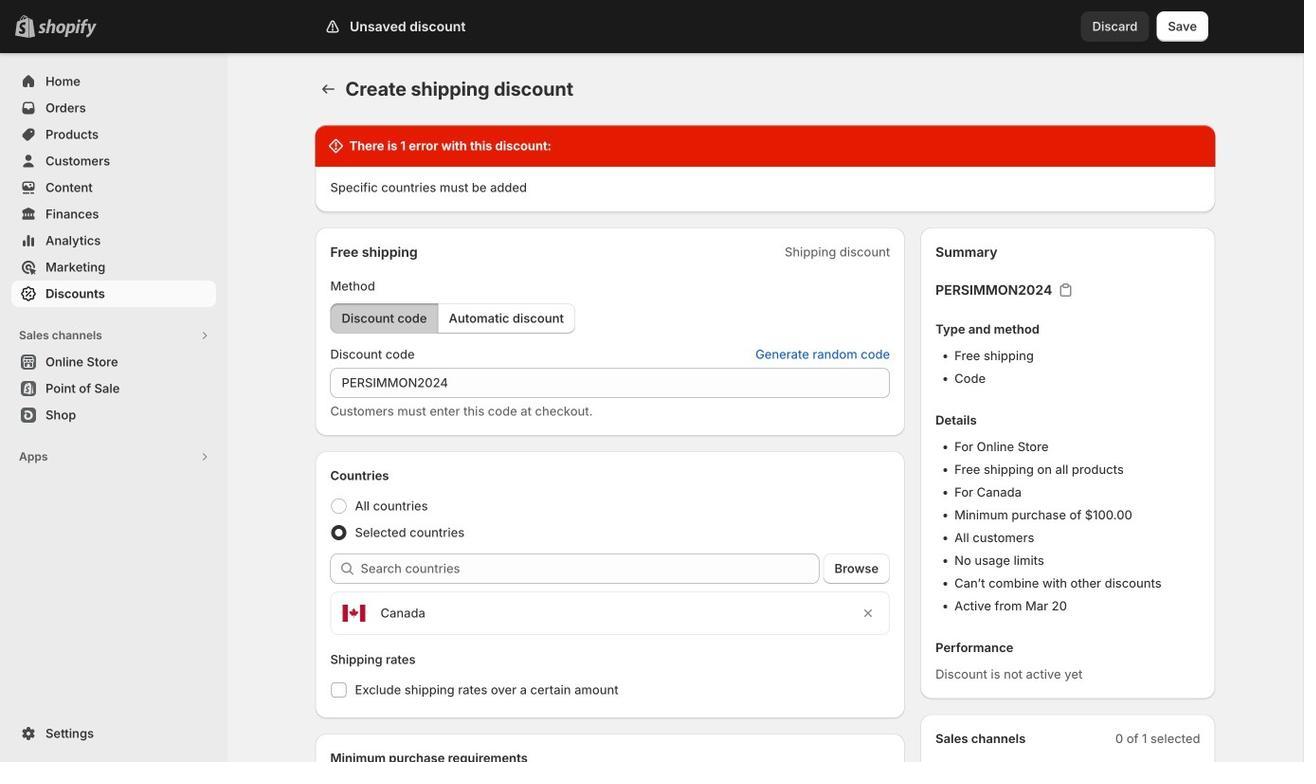 Task type: vqa. For each thing, say whether or not it's contained in the screenshot.
'dialog'
no



Task type: describe. For each thing, give the bounding box(es) containing it.
shopify image
[[38, 19, 97, 38]]



Task type: locate. For each thing, give the bounding box(es) containing it.
Search countries text field
[[361, 554, 820, 584]]

None text field
[[330, 368, 891, 398]]



